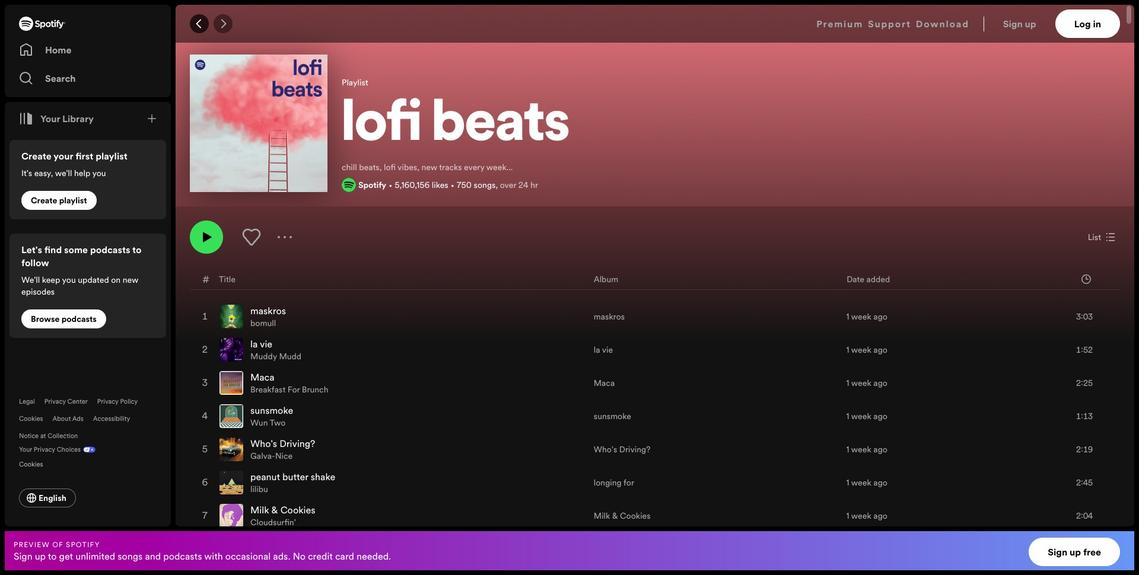 Task type: locate. For each thing, give the bounding box(es) containing it.
1 horizontal spatial sunsmoke link
[[594, 411, 631, 422]]

4 week from the top
[[851, 411, 872, 422]]

vie inside la vie muddy mudd
[[260, 338, 272, 351]]

4 1 from the top
[[846, 411, 849, 422]]

driving?
[[280, 437, 315, 450], [619, 444, 651, 456]]

beats
[[432, 98, 570, 155]]

playlist right first
[[96, 150, 127, 163]]

5 1 week ago from the top
[[846, 444, 888, 456]]

maca inside maca breakfast for brunch
[[250, 371, 274, 384]]

you for first
[[92, 167, 106, 179]]

cookies link up notice
[[19, 415, 43, 424]]

5,160,156 likes
[[395, 179, 448, 191]]

create for your
[[21, 150, 51, 163]]

home link
[[19, 38, 157, 62]]

up left log in the right of the page
[[1025, 17, 1036, 30]]

you inside let's find some podcasts to follow we'll keep you updated on new episodes
[[62, 274, 76, 286]]

la vie link
[[250, 338, 272, 351], [594, 344, 613, 356]]

1 vertical spatial new
[[123, 274, 138, 286]]

maskros up la vie
[[594, 311, 625, 323]]

milk & cookies link down peanut butter shake cell
[[250, 504, 315, 517]]

week for two
[[851, 411, 872, 422]]

your library
[[40, 112, 94, 125]]

1 horizontal spatial you
[[92, 167, 106, 179]]

4 1 week ago from the top
[[846, 411, 888, 422]]

driving? inside who's driving? galva-nice
[[280, 437, 315, 450]]

week
[[851, 311, 872, 323], [851, 344, 872, 356], [851, 377, 872, 389], [851, 411, 872, 422], [851, 444, 872, 456], [851, 477, 872, 489], [851, 510, 872, 522]]

1 for galva-
[[846, 444, 849, 456]]

ago for galva-
[[874, 444, 888, 456]]

choices
[[57, 446, 81, 455]]

0 horizontal spatial maskros
[[250, 304, 286, 317]]

easy,
[[34, 167, 53, 179]]

create inside create your first playlist it's easy, we'll help you
[[21, 150, 51, 163]]

playlist down help
[[59, 195, 87, 206]]

1 horizontal spatial who's
[[594, 444, 617, 456]]

List button
[[1083, 228, 1120, 247]]

1 week ago for muddy
[[846, 344, 888, 356]]

0 horizontal spatial you
[[62, 274, 76, 286]]

songs inside preview of spotify sign up to get unlimited songs and podcasts with occasional ads. no credit card needed.
[[118, 550, 143, 563]]

sign up free button
[[1029, 538, 1120, 567]]

new
[[422, 161, 437, 173], [123, 274, 138, 286]]

spotify image
[[19, 17, 65, 31], [342, 178, 356, 192]]

1 horizontal spatial your
[[40, 112, 60, 125]]

1 horizontal spatial sign
[[1003, 17, 1023, 30]]

bomull
[[250, 317, 276, 329]]

you inside create your first playlist it's easy, we'll help you
[[92, 167, 106, 179]]

california consumer privacy act (ccpa) opt-out icon image
[[81, 446, 96, 457]]

support
[[868, 17, 911, 30]]

who's driving? link
[[250, 437, 315, 450], [594, 444, 651, 456]]

songs left and
[[118, 550, 143, 563]]

vie for la vie
[[602, 344, 613, 356]]

milk & cookies cell
[[220, 500, 320, 532]]

0 horizontal spatial songs
[[118, 550, 143, 563]]

0 horizontal spatial who's
[[250, 437, 277, 450]]

who's driving? link down "two"
[[250, 437, 315, 450]]

0 horizontal spatial milk
[[250, 504, 269, 517]]

browse podcasts
[[31, 313, 97, 325]]

0 horizontal spatial driving?
[[280, 437, 315, 450]]

1 horizontal spatial playlist
[[96, 150, 127, 163]]

5 1 from the top
[[846, 444, 849, 456]]

cookies link down your privacy choices button
[[19, 457, 53, 470]]

cookies down your privacy choices button
[[19, 460, 43, 469]]

podcasts inside "link"
[[62, 313, 97, 325]]

2 1 from the top
[[846, 344, 849, 356]]

1 vertical spatial spotify
[[66, 540, 100, 550]]

3 1 from the top
[[846, 377, 849, 389]]

up left free
[[1070, 546, 1081, 559]]

butter
[[282, 471, 308, 484]]

log in button
[[1055, 9, 1120, 38]]

1 for for
[[846, 377, 849, 389]]

1 for cookies
[[846, 510, 849, 522]]

la vie cell
[[220, 334, 306, 366]]

0 vertical spatial songs
[[474, 179, 496, 191]]

privacy down the "at"
[[34, 446, 55, 455]]

longing
[[594, 477, 622, 489]]

list
[[1088, 231, 1101, 243]]

7 1 from the top
[[846, 510, 849, 522]]

2 ago from the top
[[874, 344, 888, 356]]

you for some
[[62, 274, 76, 286]]

7 1 week ago from the top
[[846, 510, 888, 522]]

privacy up accessibility
[[97, 398, 119, 406]]

6 1 from the top
[[846, 477, 849, 489]]

spotify image down chill
[[342, 178, 356, 192]]

spotify right of
[[66, 540, 100, 550]]

podcasts up on
[[90, 243, 130, 256]]

0 vertical spatial podcasts
[[90, 243, 130, 256]]

0 vertical spatial lofi
[[342, 98, 422, 155]]

to
[[132, 243, 142, 256], [48, 550, 57, 563]]

go forward image
[[218, 19, 228, 28]]

0 vertical spatial your
[[40, 112, 60, 125]]

0 horizontal spatial to
[[48, 550, 57, 563]]

sunsmoke for sunsmoke wun two
[[250, 404, 293, 417]]

download
[[916, 17, 969, 30]]

podcasts right the browse
[[62, 313, 97, 325]]

0 vertical spatial spotify
[[358, 179, 386, 191]]

1 1 week ago from the top
[[846, 311, 888, 323]]

3:03
[[1076, 311, 1093, 323]]

1 horizontal spatial to
[[132, 243, 142, 256]]

your for your library
[[40, 112, 60, 125]]

ago for cookies
[[874, 510, 888, 522]]

milk inside the milk & cookies cloudsurfin'
[[250, 504, 269, 517]]

shake
[[311, 471, 335, 484]]

who's driving? link up for on the right of the page
[[594, 444, 651, 456]]

0 horizontal spatial la
[[250, 338, 258, 351]]

1 for two
[[846, 411, 849, 422]]

3 week from the top
[[851, 377, 872, 389]]

1 vertical spatial cookies link
[[19, 457, 53, 470]]

1 horizontal spatial songs
[[474, 179, 496, 191]]

la inside la vie muddy mudd
[[250, 338, 258, 351]]

support button
[[868, 9, 911, 38]]

2 horizontal spatial sign
[[1048, 546, 1068, 559]]

lofi up beats,
[[342, 98, 422, 155]]

0 horizontal spatial playlist
[[59, 195, 87, 206]]

your left library
[[40, 112, 60, 125]]

4 ago from the top
[[874, 411, 888, 422]]

up inside preview of spotify sign up to get unlimited songs and podcasts with occasional ads. no credit card needed.
[[35, 550, 46, 563]]

1 vertical spatial playlist
[[59, 195, 87, 206]]

1 horizontal spatial sunsmoke
[[594, 411, 631, 422]]

1 vertical spatial create
[[31, 195, 57, 206]]

2 vertical spatial podcasts
[[163, 550, 202, 563]]

la for la vie muddy mudd
[[250, 338, 258, 351]]

0 horizontal spatial up
[[35, 550, 46, 563]]

week...
[[486, 161, 513, 173]]

sign up button
[[998, 9, 1055, 38]]

1 horizontal spatial who's driving? link
[[594, 444, 651, 456]]

milk & cookies link down for on the right of the page
[[594, 510, 651, 522]]

milk down lilibu at the left bottom of page
[[250, 504, 269, 517]]

maskros cell
[[220, 301, 291, 333]]

7 ago from the top
[[874, 510, 888, 522]]

2 horizontal spatial up
[[1070, 546, 1081, 559]]

log
[[1074, 17, 1091, 30]]

up inside sign up button
[[1025, 17, 1036, 30]]

ago
[[874, 311, 888, 323], [874, 344, 888, 356], [874, 377, 888, 389], [874, 411, 888, 422], [874, 444, 888, 456], [874, 477, 888, 489], [874, 510, 888, 522]]

1 vertical spatial you
[[62, 274, 76, 286]]

5 ago from the top
[[874, 444, 888, 456]]

your library button
[[14, 107, 99, 131]]

1 vertical spatial songs
[[118, 550, 143, 563]]

1
[[846, 311, 849, 323], [846, 344, 849, 356], [846, 377, 849, 389], [846, 411, 849, 422], [846, 444, 849, 456], [846, 477, 849, 489], [846, 510, 849, 522]]

podcasts inside let's find some podcasts to follow we'll keep you updated on new episodes
[[90, 243, 130, 256]]

1 vertical spatial podcasts
[[62, 313, 97, 325]]

privacy for privacy center
[[44, 398, 66, 406]]

new right on
[[123, 274, 138, 286]]

0 horizontal spatial maskros link
[[250, 304, 286, 317]]

lilibu link
[[250, 484, 268, 495]]

your down notice
[[19, 446, 32, 455]]

0 vertical spatial new
[[422, 161, 437, 173]]

0 vertical spatial create
[[21, 150, 51, 163]]

& inside the milk & cookies cloudsurfin'
[[272, 504, 278, 517]]

create up easy, on the left
[[21, 150, 51, 163]]

0 horizontal spatial new
[[123, 274, 138, 286]]

1 horizontal spatial maca
[[594, 377, 615, 389]]

breakfast for brunch link
[[250, 384, 328, 396]]

galva-nice link
[[250, 450, 293, 462]]

1 vertical spatial your
[[19, 446, 32, 455]]

1 horizontal spatial &
[[612, 510, 618, 522]]

cookies down peanut butter shake lilibu
[[280, 504, 315, 517]]

privacy up about at left bottom
[[44, 398, 66, 406]]

& for milk & cookies
[[612, 510, 618, 522]]

maca link down "muddy"
[[250, 371, 274, 384]]

1 horizontal spatial spotify image
[[342, 178, 356, 192]]

0 horizontal spatial maca link
[[250, 371, 274, 384]]

ago for shake
[[874, 477, 888, 489]]

center
[[67, 398, 88, 406]]

for
[[624, 477, 634, 489]]

maskros up la vie cell on the left of the page
[[250, 304, 286, 317]]

top bar and user menu element
[[176, 5, 1135, 43]]

1 vertical spatial lofi
[[384, 161, 396, 173]]

who's inside who's driving? galva-nice
[[250, 437, 277, 450]]

1 cookies link from the top
[[19, 415, 43, 424]]

0 vertical spatial to
[[132, 243, 142, 256]]

1 horizontal spatial la
[[594, 344, 600, 356]]

podcasts
[[90, 243, 130, 256], [62, 313, 97, 325], [163, 550, 202, 563]]

episodes
[[21, 286, 55, 298]]

0 horizontal spatial &
[[272, 504, 278, 517]]

who's for who's driving? galva-nice
[[250, 437, 277, 450]]

3 1 week ago from the top
[[846, 377, 888, 389]]

beats,
[[359, 161, 382, 173]]

get
[[59, 550, 73, 563]]

0 horizontal spatial spotify
[[66, 540, 100, 550]]

lofi left vibes,
[[384, 161, 396, 173]]

1 horizontal spatial new
[[422, 161, 437, 173]]

who's driving?
[[594, 444, 651, 456]]

duration image
[[1082, 274, 1091, 284]]

spotify image up "home"
[[19, 17, 65, 31]]

mudd
[[279, 351, 302, 363]]

1 horizontal spatial vie
[[602, 344, 613, 356]]

unlimited
[[75, 550, 115, 563]]

tracks
[[439, 161, 462, 173]]

maskros link inside maskros cell
[[250, 304, 286, 317]]

0 horizontal spatial sign
[[14, 550, 32, 563]]

you right help
[[92, 167, 106, 179]]

1 horizontal spatial maskros link
[[594, 311, 625, 323]]

maca down "muddy"
[[250, 371, 274, 384]]

maskros link up la vie cell on the left of the page
[[250, 304, 286, 317]]

6 week from the top
[[851, 477, 872, 489]]

driving? up for on the right of the page
[[619, 444, 651, 456]]

maskros link up la vie
[[594, 311, 625, 323]]

1 vertical spatial to
[[48, 550, 57, 563]]

sunsmoke inside cell
[[250, 404, 293, 417]]

week for shake
[[851, 477, 872, 489]]

search link
[[19, 66, 157, 90]]

who's driving? cell
[[220, 434, 320, 466]]

your for your privacy choices
[[19, 446, 32, 455]]

preview
[[14, 540, 50, 550]]

date added
[[847, 273, 890, 285]]

create down easy, on the left
[[31, 195, 57, 206]]

2 1 week ago from the top
[[846, 344, 888, 356]]

2 week from the top
[[851, 344, 872, 356]]

sign inside preview of spotify sign up to get unlimited songs and podcasts with occasional ads. no credit card needed.
[[14, 550, 32, 563]]

songs right '750'
[[474, 179, 496, 191]]

up inside the sign up free button
[[1070, 546, 1081, 559]]

muddy
[[250, 351, 277, 363]]

1 horizontal spatial up
[[1025, 17, 1036, 30]]

who's down wun two link at left
[[250, 437, 277, 450]]

go back image
[[195, 19, 204, 28]]

0 horizontal spatial your
[[19, 446, 32, 455]]

premium button
[[817, 9, 863, 38]]

spotify down beats,
[[358, 179, 386, 191]]

2:45
[[1076, 477, 1093, 489]]

card
[[335, 550, 354, 563]]

up left of
[[35, 550, 46, 563]]

1 horizontal spatial maskros
[[594, 311, 625, 323]]

you right keep
[[62, 274, 76, 286]]

sign inside sign up button
[[1003, 17, 1023, 30]]

6 1 week ago from the top
[[846, 477, 888, 489]]

sign inside button
[[1048, 546, 1068, 559]]

5 week from the top
[[851, 444, 872, 456]]

week for muddy
[[851, 344, 872, 356]]

driving? down "two"
[[280, 437, 315, 450]]

accessibility
[[93, 415, 130, 424]]

0 horizontal spatial who's driving? link
[[250, 437, 315, 450]]

2:19
[[1076, 444, 1093, 456]]

who's up longing
[[594, 444, 617, 456]]

6 ago from the top
[[874, 477, 888, 489]]

0 horizontal spatial milk & cookies link
[[250, 504, 315, 517]]

1 vertical spatial spotify image
[[342, 178, 356, 192]]

0 horizontal spatial sunsmoke
[[250, 404, 293, 417]]

peanut butter shake lilibu
[[250, 471, 335, 495]]

1 week ago for for
[[846, 377, 888, 389]]

0 vertical spatial playlist
[[96, 150, 127, 163]]

milk down longing
[[594, 510, 610, 522]]

songs
[[474, 179, 496, 191], [118, 550, 143, 563]]

1 horizontal spatial milk
[[594, 510, 610, 522]]

playlist inside button
[[59, 195, 87, 206]]

hr
[[531, 179, 538, 191]]

0 vertical spatial you
[[92, 167, 106, 179]]

3:03 cell
[[1049, 301, 1110, 333]]

vie
[[260, 338, 272, 351], [602, 344, 613, 356]]

maca down la vie
[[594, 377, 615, 389]]

7 week from the top
[[851, 510, 872, 522]]

maskros for maskros
[[594, 311, 625, 323]]

maca
[[250, 371, 274, 384], [594, 377, 615, 389]]

longing for link
[[594, 477, 634, 489]]

la for la vie
[[594, 344, 600, 356]]

ads.
[[273, 550, 290, 563]]

1 week from the top
[[851, 311, 872, 323]]

1 horizontal spatial driving?
[[619, 444, 651, 456]]

with
[[204, 550, 223, 563]]

ago for for
[[874, 377, 888, 389]]

0 horizontal spatial maca
[[250, 371, 274, 384]]

nice
[[275, 450, 293, 462]]

legal
[[19, 398, 35, 406]]

ago for two
[[874, 411, 888, 422]]

milk & cookies
[[594, 510, 651, 522]]

new up 5,160,156 likes
[[422, 161, 437, 173]]

750 songs , over 24 hr
[[457, 179, 538, 191]]

library
[[62, 112, 94, 125]]

privacy
[[44, 398, 66, 406], [97, 398, 119, 406], [34, 446, 55, 455]]

0 horizontal spatial spotify image
[[19, 17, 65, 31]]

two
[[270, 417, 286, 429]]

maskros inside cell
[[250, 304, 286, 317]]

& for milk & cookies cloudsurfin'
[[272, 504, 278, 517]]

policy
[[120, 398, 138, 406]]

0 horizontal spatial vie
[[260, 338, 272, 351]]

# row
[[190, 269, 1120, 290]]

milk
[[250, 504, 269, 517], [594, 510, 610, 522]]

maca link down la vie
[[594, 377, 615, 389]]

podcasts right and
[[163, 550, 202, 563]]

about ads
[[53, 415, 84, 424]]

your inside your library button
[[40, 112, 60, 125]]

0 vertical spatial spotify image
[[19, 17, 65, 31]]

0 vertical spatial cookies link
[[19, 415, 43, 424]]

cookies link
[[19, 415, 43, 424], [19, 457, 53, 470]]

3 ago from the top
[[874, 377, 888, 389]]

maca for maca
[[594, 377, 615, 389]]

create inside button
[[31, 195, 57, 206]]



Task type: vqa. For each thing, say whether or not it's contained in the screenshot.


Task type: describe. For each thing, give the bounding box(es) containing it.
privacy policy link
[[97, 398, 138, 406]]

up for sign up
[[1025, 17, 1036, 30]]

vie for la vie muddy mudd
[[260, 338, 272, 351]]

peanut
[[250, 471, 280, 484]]

create your first playlist it's easy, we'll help you
[[21, 150, 127, 179]]

collection
[[48, 432, 78, 441]]

1 week ago for shake
[[846, 477, 888, 489]]

we'll
[[55, 167, 72, 179]]

spotify link
[[358, 179, 386, 191]]

lilibu
[[250, 484, 268, 495]]

to inside preview of spotify sign up to get unlimited songs and podcasts with occasional ads. no credit card needed.
[[48, 550, 57, 563]]

likes
[[432, 179, 448, 191]]

peanut butter shake link
[[250, 471, 335, 484]]

1 ago from the top
[[874, 311, 888, 323]]

maca cell
[[220, 367, 333, 399]]

search
[[45, 72, 76, 85]]

week for cookies
[[851, 510, 872, 522]]

on
[[111, 274, 121, 286]]

milk & cookies link inside cell
[[250, 504, 315, 517]]

help
[[74, 167, 90, 179]]

cookies inside the milk & cookies cloudsurfin'
[[280, 504, 315, 517]]

0 horizontal spatial la vie link
[[250, 338, 272, 351]]

create playlist button
[[21, 191, 97, 210]]

preview of spotify sign up to get unlimited songs and podcasts with occasional ads. no credit card needed.
[[14, 540, 391, 563]]

create playlist
[[31, 195, 87, 206]]

driving? for who's driving?
[[619, 444, 651, 456]]

# column header
[[203, 269, 209, 290]]

and
[[145, 550, 161, 563]]

cookies up notice
[[19, 415, 43, 424]]

create for playlist
[[31, 195, 57, 206]]

2:04
[[1076, 510, 1093, 522]]

maca link inside cell
[[250, 371, 274, 384]]

peanut butter shake cell
[[220, 467, 340, 499]]

24
[[518, 179, 529, 191]]

it's
[[21, 167, 32, 179]]

1 horizontal spatial spotify
[[358, 179, 386, 191]]

added
[[867, 273, 890, 285]]

browse podcasts link
[[21, 310, 106, 329]]

sign up free
[[1048, 546, 1101, 559]]

notice
[[19, 432, 39, 441]]

0 horizontal spatial sunsmoke link
[[250, 404, 293, 417]]

2:25
[[1076, 377, 1093, 389]]

1 for muddy
[[846, 344, 849, 356]]

maskros for maskros bomull
[[250, 304, 286, 317]]

maca for maca breakfast for brunch
[[250, 371, 274, 384]]

1 horizontal spatial la vie link
[[594, 344, 613, 356]]

muddy mudd link
[[250, 351, 302, 363]]

sunsmoke cell
[[220, 401, 298, 433]]

maskros bomull
[[250, 304, 286, 329]]

log in
[[1074, 17, 1101, 30]]

chill beats, lofi vibes, new tracks every week...
[[342, 161, 513, 173]]

duration element
[[1082, 274, 1091, 284]]

we'll
[[21, 274, 40, 286]]

ads
[[72, 415, 84, 424]]

let's
[[21, 243, 42, 256]]

1 for shake
[[846, 477, 849, 489]]

main element
[[5, 5, 171, 527]]

week for galva-
[[851, 444, 872, 456]]

let's find some podcasts to follow we'll keep you updated on new episodes
[[21, 243, 142, 298]]

up for sign up free
[[1070, 546, 1081, 559]]

milk & cookies cloudsurfin'
[[250, 504, 315, 529]]

750
[[457, 179, 472, 191]]

1:52
[[1076, 344, 1093, 356]]

1 horizontal spatial milk & cookies link
[[594, 510, 651, 522]]

cookies down for on the right of the page
[[620, 510, 651, 522]]

spotify inside preview of spotify sign up to get unlimited songs and podcasts with occasional ads. no credit card needed.
[[66, 540, 100, 550]]

premium
[[817, 17, 863, 30]]

driving? for who's driving? galva-nice
[[280, 437, 315, 450]]

1:13
[[1076, 411, 1093, 422]]

about ads link
[[53, 415, 84, 424]]

notice at collection link
[[19, 432, 78, 441]]

in
[[1093, 17, 1101, 30]]

galva-
[[250, 450, 275, 462]]

legal link
[[19, 398, 35, 406]]

sunsmoke wun two
[[250, 404, 293, 429]]

who's for who's driving?
[[594, 444, 617, 456]]

1 week ago for two
[[846, 411, 888, 422]]

lofi beats grid
[[176, 268, 1134, 576]]

playlist
[[342, 76, 368, 88]]

spotify image inside main 'element'
[[19, 17, 65, 31]]

sign for sign up free
[[1048, 546, 1068, 559]]

lofi beats
[[342, 98, 570, 155]]

some
[[64, 243, 88, 256]]

your privacy choices button
[[19, 446, 81, 455]]

occasional
[[225, 550, 271, 563]]

bomull link
[[250, 317, 276, 329]]

for
[[288, 384, 300, 396]]

,
[[496, 179, 498, 191]]

english
[[39, 492, 66, 504]]

who's driving? link inside cell
[[250, 437, 315, 450]]

download button
[[916, 9, 969, 38]]

ago for muddy
[[874, 344, 888, 356]]

privacy center link
[[44, 398, 88, 406]]

podcasts inside preview of spotify sign up to get unlimited songs and podcasts with occasional ads. no credit card needed.
[[163, 550, 202, 563]]

follow
[[21, 256, 49, 269]]

brunch
[[302, 384, 328, 396]]

milk for milk & cookies cloudsurfin'
[[250, 504, 269, 517]]

sign up
[[1003, 17, 1036, 30]]

needed.
[[357, 550, 391, 563]]

accessibility link
[[93, 415, 130, 424]]

first
[[75, 150, 93, 163]]

cloudsurfin' link
[[250, 517, 296, 529]]

1 1 from the top
[[846, 311, 849, 323]]

privacy for privacy policy
[[97, 398, 119, 406]]

keep
[[42, 274, 60, 286]]

1 week ago for cookies
[[846, 510, 888, 522]]

2 cookies link from the top
[[19, 457, 53, 470]]

maca breakfast for brunch
[[250, 371, 328, 396]]

playlist inside create your first playlist it's easy, we'll help you
[[96, 150, 127, 163]]

new inside let's find some podcasts to follow we'll keep you updated on new episodes
[[123, 274, 138, 286]]

sunsmoke for sunsmoke
[[594, 411, 631, 422]]

date
[[847, 273, 865, 285]]

credit
[[308, 550, 333, 563]]

#
[[203, 273, 209, 286]]

la vie muddy mudd
[[250, 338, 302, 363]]

your
[[53, 150, 73, 163]]

1 week ago for galva-
[[846, 444, 888, 456]]

sign for sign up
[[1003, 17, 1023, 30]]

milk for milk & cookies
[[594, 510, 610, 522]]

title
[[219, 273, 236, 285]]

to inside let's find some podcasts to follow we'll keep you updated on new episodes
[[132, 243, 142, 256]]

week for for
[[851, 377, 872, 389]]

at
[[40, 432, 46, 441]]

1 horizontal spatial maca link
[[594, 377, 615, 389]]

cloudsurfin'
[[250, 517, 296, 529]]

la vie
[[594, 344, 613, 356]]

updated
[[78, 274, 109, 286]]

find
[[44, 243, 62, 256]]

lofi beats image
[[190, 55, 328, 192]]

no
[[293, 550, 306, 563]]

vibes,
[[398, 161, 419, 173]]

chill
[[342, 161, 357, 173]]

over
[[500, 179, 516, 191]]



